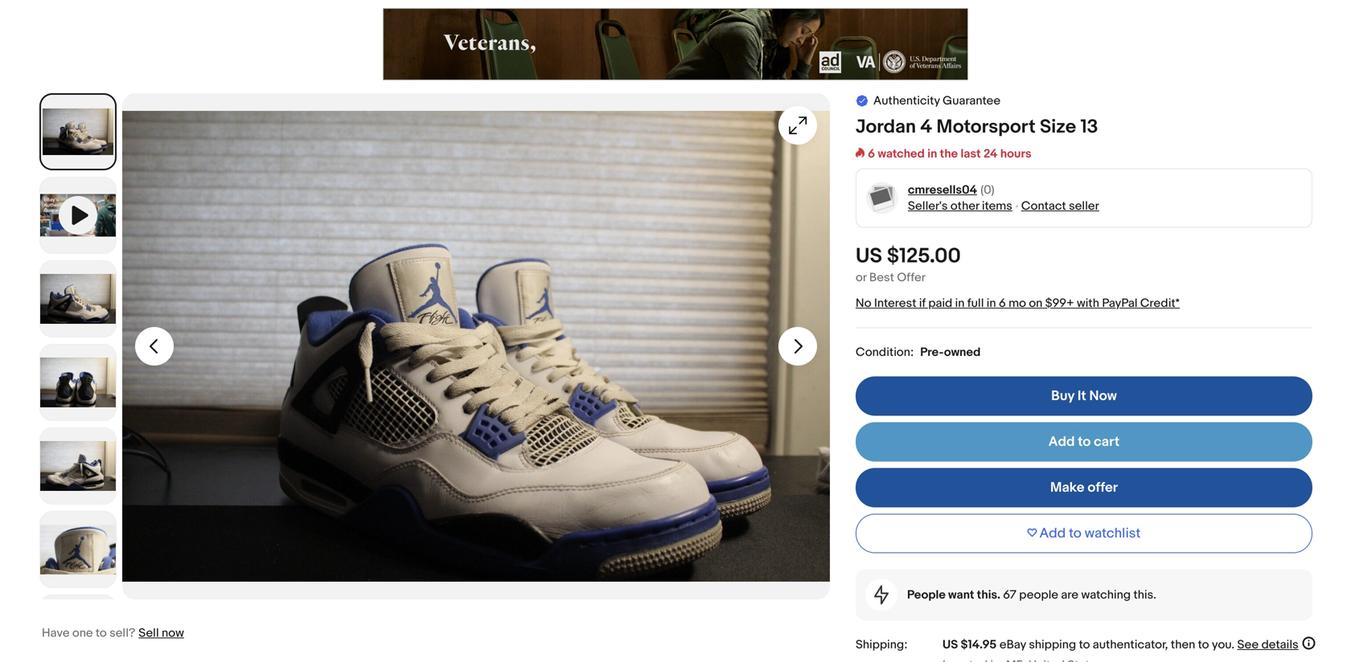 Task type: describe. For each thing, give the bounding box(es) containing it.
full
[[968, 296, 984, 311]]

size
[[1040, 116, 1077, 139]]

want
[[949, 589, 975, 603]]

2 horizontal spatial in
[[987, 296, 997, 311]]

the
[[940, 147, 958, 161]]

on
[[1029, 296, 1043, 311]]

with details__icon image
[[875, 586, 889, 605]]

cmresells04 link
[[908, 182, 978, 198]]

make offer link
[[856, 469, 1313, 508]]

no interest if paid in full in 6 mo on $99+ with paypal credit* link
[[856, 296, 1180, 311]]

no
[[856, 296, 872, 311]]

0 horizontal spatial in
[[928, 147, 938, 161]]

(0)
[[981, 183, 995, 198]]

with
[[1077, 296, 1100, 311]]

people want this. 67 people are watching this.
[[907, 589, 1157, 603]]

now
[[1090, 388, 1117, 405]]

one
[[72, 627, 93, 641]]

jordan 4 motorsport size 13
[[856, 116, 1099, 139]]

make
[[1051, 480, 1085, 497]]

seller's other items
[[908, 199, 1013, 214]]

seller
[[1069, 199, 1100, 214]]

cmresells04 image
[[866, 182, 899, 215]]

cmresells04
[[908, 183, 978, 198]]

$14.95
[[961, 638, 997, 653]]

authenticity guarantee
[[874, 94, 1001, 108]]

interest
[[875, 296, 917, 311]]

contact seller link
[[1022, 199, 1100, 214]]

0 horizontal spatial 6
[[868, 147, 875, 161]]

it
[[1078, 388, 1087, 405]]

last
[[961, 147, 981, 161]]

add to watchlist button
[[856, 515, 1313, 554]]

us for $125.00
[[856, 244, 883, 269]]

jordan 4 motorsport size 13 - picture 1 of 12 image
[[122, 93, 830, 600]]

$99+
[[1046, 296, 1075, 311]]

now
[[162, 627, 184, 641]]

$125.00
[[887, 244, 961, 269]]

add for add to cart
[[1049, 434, 1075, 451]]

add to cart link
[[856, 423, 1313, 462]]

watched
[[878, 147, 925, 161]]

picture 1 of 12 image
[[41, 95, 115, 169]]

have one to sell? sell now
[[42, 627, 184, 641]]

people
[[1020, 589, 1059, 603]]

sell now link
[[139, 627, 184, 641]]

shipping
[[1029, 638, 1077, 653]]

condition:
[[856, 346, 914, 360]]

are
[[1061, 589, 1079, 603]]

offer
[[897, 271, 926, 285]]

video 1 of 1 image
[[40, 178, 116, 253]]

us $125.00 or best offer
[[856, 244, 961, 285]]

sell?
[[110, 627, 135, 641]]

see
[[1238, 638, 1259, 653]]

add to watchlist
[[1040, 526, 1141, 543]]

13
[[1081, 116, 1099, 139]]

offer
[[1088, 480, 1118, 497]]

authenticator,
[[1093, 638, 1169, 653]]

1 this. from the left
[[977, 589, 1001, 603]]

authenticity
[[874, 94, 940, 108]]

no interest if paid in full in 6 mo on $99+ with paypal credit*
[[856, 296, 1180, 311]]

picture 5 of 12 image
[[40, 512, 116, 588]]



Task type: vqa. For each thing, say whether or not it's contained in the screenshot.
Make Offer
yes



Task type: locate. For each thing, give the bounding box(es) containing it.
this.
[[977, 589, 1001, 603], [1134, 589, 1157, 603]]

to left watchlist
[[1069, 526, 1082, 543]]

mo
[[1009, 296, 1027, 311]]

best
[[870, 271, 895, 285]]

motorsport
[[937, 116, 1036, 139]]

us up or
[[856, 244, 883, 269]]

1 horizontal spatial 6
[[999, 296, 1006, 311]]

other
[[951, 199, 980, 214]]

buy it now link
[[856, 377, 1313, 416]]

1 horizontal spatial this.
[[1134, 589, 1157, 603]]

you
[[1212, 638, 1232, 653]]

cart
[[1094, 434, 1120, 451]]

advertisement region
[[383, 8, 969, 80]]

have
[[42, 627, 70, 641]]

6
[[868, 147, 875, 161], [999, 296, 1006, 311]]

in left full
[[955, 296, 965, 311]]

6 left watched
[[868, 147, 875, 161]]

paypal
[[1102, 296, 1138, 311]]

us left $14.95
[[943, 638, 958, 653]]

contact
[[1022, 199, 1067, 214]]

seller's other items link
[[908, 199, 1013, 214]]

1 horizontal spatial us
[[943, 638, 958, 653]]

jordan
[[856, 116, 916, 139]]

buy
[[1052, 388, 1075, 405]]

add down make
[[1040, 526, 1066, 543]]

watching
[[1082, 589, 1131, 603]]

4
[[921, 116, 933, 139]]

1 horizontal spatial in
[[955, 296, 965, 311]]

0 horizontal spatial us
[[856, 244, 883, 269]]

picture 2 of 12 image
[[40, 261, 116, 337]]

or
[[856, 271, 867, 285]]

make offer
[[1051, 480, 1118, 497]]

1 vertical spatial us
[[943, 638, 958, 653]]

to right one
[[96, 627, 107, 641]]

0 horizontal spatial this.
[[977, 589, 1001, 603]]

paid
[[929, 296, 953, 311]]

owned
[[944, 346, 981, 360]]

in left the
[[928, 147, 938, 161]]

to right shipping
[[1079, 638, 1090, 653]]

pre-
[[921, 346, 944, 360]]

this. right watching
[[1134, 589, 1157, 603]]

add to cart
[[1049, 434, 1120, 451]]

.
[[1232, 638, 1235, 653]]

add for add to watchlist
[[1040, 526, 1066, 543]]

us $14.95 ebay shipping to authenticator, then to you . see details
[[943, 638, 1299, 653]]

guarantee
[[943, 94, 1001, 108]]

hours
[[1001, 147, 1032, 161]]

watchlist
[[1085, 526, 1141, 543]]

24
[[984, 147, 998, 161]]

1 vertical spatial add
[[1040, 526, 1066, 543]]

us
[[856, 244, 883, 269], [943, 638, 958, 653]]

0 vertical spatial add
[[1049, 434, 1075, 451]]

2 this. from the left
[[1134, 589, 1157, 603]]

in
[[928, 147, 938, 161], [955, 296, 965, 311], [987, 296, 997, 311]]

cmresells04 (0)
[[908, 183, 995, 198]]

sell
[[139, 627, 159, 641]]

credit*
[[1141, 296, 1180, 311]]

seller's
[[908, 199, 948, 214]]

then
[[1171, 638, 1196, 653]]

0 vertical spatial us
[[856, 244, 883, 269]]

this. left 67
[[977, 589, 1001, 603]]

to left you
[[1198, 638, 1210, 653]]

details
[[1262, 638, 1299, 653]]

to
[[1078, 434, 1091, 451], [1069, 526, 1082, 543], [96, 627, 107, 641], [1079, 638, 1090, 653], [1198, 638, 1210, 653]]

add inside button
[[1040, 526, 1066, 543]]

people
[[907, 589, 946, 603]]

in right full
[[987, 296, 997, 311]]

see details link
[[1238, 638, 1299, 653]]

items
[[982, 199, 1013, 214]]

1 vertical spatial 6
[[999, 296, 1006, 311]]

contact seller
[[1022, 199, 1100, 214]]

add
[[1049, 434, 1075, 451], [1040, 526, 1066, 543]]

ebay
[[1000, 638, 1027, 653]]

picture 4 of 12 image
[[40, 429, 116, 504]]

text__icon image
[[856, 94, 869, 107]]

to left "cart" in the right bottom of the page
[[1078, 434, 1091, 451]]

picture 3 of 12 image
[[40, 345, 116, 421]]

add left "cart" in the right bottom of the page
[[1049, 434, 1075, 451]]

us inside us $125.00 or best offer
[[856, 244, 883, 269]]

0 vertical spatial 6
[[868, 147, 875, 161]]

buy it now
[[1052, 388, 1117, 405]]

6 watched in the last 24 hours
[[868, 147, 1032, 161]]

us for $14.95
[[943, 638, 958, 653]]

shipping:
[[856, 638, 908, 653]]

67
[[1003, 589, 1017, 603]]

condition: pre-owned
[[856, 346, 981, 360]]

if
[[919, 296, 926, 311]]

6 left mo
[[999, 296, 1006, 311]]

to inside button
[[1069, 526, 1082, 543]]



